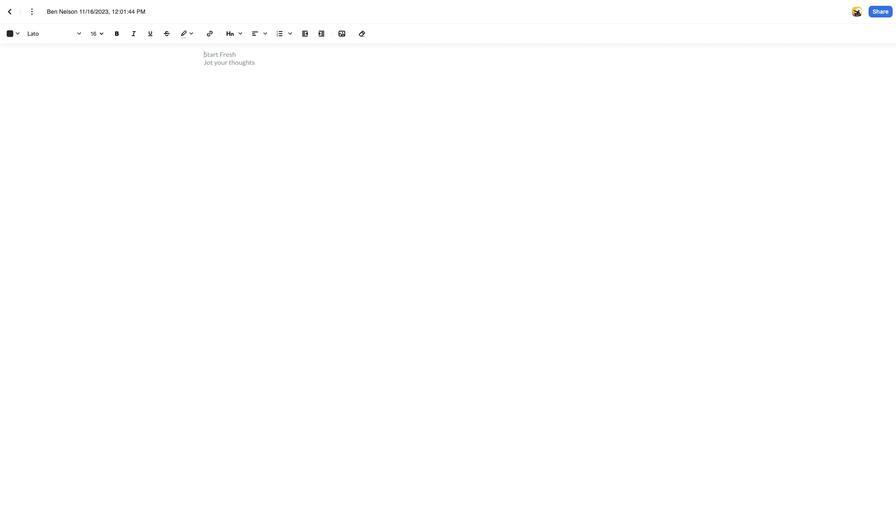 Task type: vqa. For each thing, say whether or not it's contained in the screenshot.
the Lato "dropdown button"
yes



Task type: describe. For each thing, give the bounding box(es) containing it.
open image
[[96, 29, 106, 39]]

lato
[[27, 30, 39, 37]]

underline image
[[145, 29, 155, 39]]

italic image
[[129, 29, 139, 39]]

all notes image
[[5, 7, 15, 17]]

bold image
[[112, 29, 122, 39]]



Task type: locate. For each thing, give the bounding box(es) containing it.
share
[[873, 8, 889, 15]]

ben nelson image
[[852, 7, 862, 17]]

strikethrough image
[[162, 29, 172, 39]]

link image
[[205, 29, 215, 39]]

increase indent image
[[317, 29, 327, 39]]

None text field
[[91, 28, 105, 39]]

clear style image
[[357, 29, 367, 39]]

share button
[[869, 6, 893, 17]]

lato button
[[26, 28, 84, 40]]

decrease indent image
[[300, 29, 310, 39]]

None text field
[[47, 7, 154, 16]]

more image
[[27, 7, 37, 17]]

insert image image
[[337, 29, 347, 39]]



